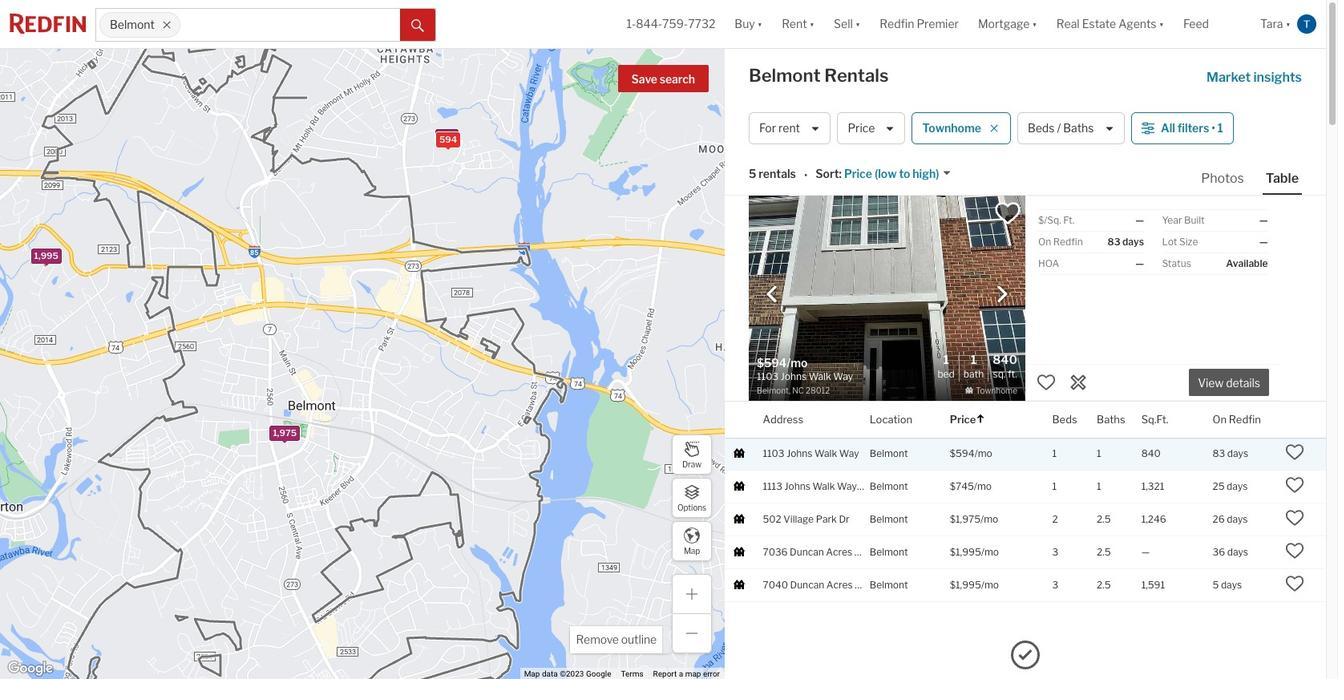 Task type: vqa. For each thing, say whether or not it's contained in the screenshot.
create
no



Task type: locate. For each thing, give the bounding box(es) containing it.
favorite this home image up favorite this home icon
[[1286, 442, 1305, 462]]

0 horizontal spatial redfin
[[880, 17, 914, 31]]

$1,995
[[950, 546, 981, 558], [950, 579, 981, 591]]

$1,995 for 7040 duncan acres dr belmont
[[950, 579, 981, 591]]

days right 36
[[1227, 546, 1248, 558]]

5 ▾ from the left
[[1159, 17, 1164, 31]]

1 2.5 from the top
[[1097, 513, 1111, 525]]

days for —
[[1227, 546, 1248, 558]]

price button up $594 /mo
[[950, 402, 986, 438]]

26 days
[[1213, 513, 1248, 525]]

dr right park
[[839, 513, 850, 525]]

83 up 25 at the bottom
[[1213, 447, 1225, 459]]

baths
[[1063, 121, 1094, 135], [1097, 413, 1125, 425]]

draw
[[682, 459, 702, 469]]

1 vertical spatial beds
[[1052, 413, 1077, 425]]

map down options
[[684, 546, 700, 555]]

0 vertical spatial $1,995
[[950, 546, 981, 558]]

▾ inside buy ▾ dropdown button
[[757, 17, 763, 31]]

• inside 5 rentals •
[[804, 168, 808, 182]]

favorite this home image down favorite this home icon
[[1286, 508, 1305, 527]]

favorite this home image
[[1037, 373, 1056, 392], [1286, 442, 1305, 462], [1286, 508, 1305, 527], [1286, 541, 1305, 560], [1286, 574, 1305, 593]]

0 vertical spatial duncan
[[790, 546, 824, 558]]

/mo
[[975, 447, 992, 459], [974, 480, 992, 492], [981, 513, 998, 525], [981, 546, 999, 558], [981, 579, 999, 591]]

price right :
[[844, 167, 872, 181]]

map
[[685, 670, 701, 678]]

ft. right sq.
[[1008, 368, 1017, 380]]

▾ right rent in the right of the page
[[809, 17, 815, 31]]

2 ▾ from the left
[[809, 17, 815, 31]]

view details button
[[1189, 369, 1269, 396]]

redfin inside button
[[880, 17, 914, 31]]

map for map
[[684, 546, 700, 555]]

walk
[[815, 447, 837, 459], [813, 480, 835, 492]]

1 vertical spatial 83
[[1213, 447, 1225, 459]]

on down the view
[[1213, 413, 1227, 425]]

2 3 from the top
[[1052, 579, 1059, 591]]

0 vertical spatial ft.
[[1063, 214, 1075, 226]]

walk up park
[[813, 480, 835, 492]]

duncan right 7036 at the bottom right of the page
[[790, 546, 824, 558]]

1 horizontal spatial 840
[[1141, 447, 1161, 459]]

1 acres from the top
[[826, 546, 852, 558]]

None search field
[[180, 9, 400, 41]]

1 vertical spatial 2.5
[[1097, 546, 1111, 558]]

all filters • 1
[[1161, 121, 1223, 135]]

johns for 1113
[[784, 480, 810, 492]]

1 horizontal spatial on redfin
[[1213, 413, 1261, 425]]

840 for 840
[[1141, 447, 1161, 459]]

map button
[[672, 521, 712, 561]]

favorite this home image
[[1286, 475, 1305, 494]]

©2023
[[560, 670, 584, 678]]

2 vertical spatial dr
[[855, 579, 865, 591]]

$1,995 for 7036 duncan acres dr belmont
[[950, 546, 981, 558]]

for
[[759, 121, 776, 135]]

price button
[[837, 112, 906, 144], [950, 402, 986, 438]]

duncan
[[790, 546, 824, 558], [790, 579, 824, 591]]

1 vertical spatial acres
[[826, 579, 853, 591]]

1 vertical spatial walk
[[813, 480, 835, 492]]

1 vertical spatial $1,995 /mo
[[950, 579, 999, 591]]

redfin
[[880, 17, 914, 31], [1053, 236, 1083, 248], [1229, 413, 1261, 425]]

dr up 7040 duncan acres dr belmont
[[854, 546, 865, 558]]

• inside button
[[1212, 121, 1215, 135]]

sort :
[[816, 167, 842, 181]]

favorite button checkbox
[[994, 200, 1021, 227]]

2 horizontal spatial redfin
[[1229, 413, 1261, 425]]

3
[[1052, 546, 1059, 558], [1052, 579, 1059, 591]]

map left the 'data'
[[524, 670, 540, 678]]

on redfin down the $/sq. ft.
[[1038, 236, 1083, 248]]

83 days up 25 days
[[1213, 447, 1248, 459]]

1113 johns walk way #94 belmont
[[763, 480, 908, 492]]

0 horizontal spatial •
[[804, 168, 808, 182]]

days for 840
[[1227, 447, 1248, 459]]

park
[[816, 513, 837, 525]]

1 vertical spatial duncan
[[790, 579, 824, 591]]

1-844-759-7732 link
[[627, 17, 715, 31]]

days for 1,591
[[1221, 579, 1242, 591]]

way up 1113 johns walk way #94 belmont
[[839, 447, 859, 459]]

— up 1,591
[[1141, 546, 1150, 558]]

0 horizontal spatial 83 days
[[1108, 236, 1144, 248]]

$1,975
[[950, 513, 981, 525]]

1 horizontal spatial redfin
[[1053, 236, 1083, 248]]

1 vertical spatial dr
[[854, 546, 865, 558]]

heading
[[757, 355, 887, 397]]

1 vertical spatial •
[[804, 168, 808, 182]]

townhome
[[922, 121, 981, 135]]

on up hoa
[[1038, 236, 1051, 248]]

0 vertical spatial 2.5
[[1097, 513, 1111, 525]]

7040 duncan acres dr belmont
[[763, 579, 908, 591]]

sell ▾ button
[[824, 0, 870, 48]]

acres down the 7036 duncan acres dr belmont
[[826, 579, 853, 591]]

▾ inside mortgage ▾ dropdown button
[[1032, 17, 1037, 31]]

$1,995 /mo
[[950, 546, 999, 558], [950, 579, 999, 591]]

belmont
[[110, 18, 155, 32], [749, 65, 821, 86], [870, 447, 908, 459], [870, 480, 908, 492], [870, 513, 908, 525], [870, 546, 908, 558], [870, 579, 908, 591]]

photos
[[1201, 171, 1244, 186]]

feed
[[1183, 17, 1209, 31]]

0 vertical spatial on redfin
[[1038, 236, 1083, 248]]

0 horizontal spatial 5
[[749, 167, 756, 181]]

duncan for 7040
[[790, 579, 824, 591]]

$1,975 /mo
[[950, 513, 998, 525]]

0 vertical spatial beds
[[1028, 121, 1055, 135]]

0 vertical spatial walk
[[815, 447, 837, 459]]

1 vertical spatial price
[[844, 167, 872, 181]]

acres
[[826, 546, 852, 558], [826, 579, 853, 591]]

days
[[1123, 236, 1144, 248], [1227, 447, 1248, 459], [1227, 480, 1248, 492], [1227, 513, 1248, 525], [1227, 546, 1248, 558], [1221, 579, 1242, 591]]

options button
[[672, 478, 712, 518]]

google image
[[4, 658, 57, 679]]

/mo for 7036 duncan acres dr belmont
[[981, 546, 999, 558]]

0 vertical spatial price button
[[837, 112, 906, 144]]

1 vertical spatial on
[[1213, 413, 1227, 425]]

1 down beds button
[[1052, 447, 1057, 459]]

location
[[870, 413, 912, 425]]

view details
[[1198, 376, 1260, 390]]

1 vertical spatial ft.
[[1008, 368, 1017, 380]]

acres for 7040 duncan acres dr
[[826, 579, 853, 591]]

mortgage ▾ button
[[968, 0, 1047, 48]]

1 vertical spatial 840
[[1141, 447, 1161, 459]]

1 horizontal spatial 83 days
[[1213, 447, 1248, 459]]

— for ft.
[[1135, 214, 1144, 226]]

7040
[[763, 579, 788, 591]]

2 vertical spatial 2.5
[[1097, 579, 1111, 591]]

83 days left "lot"
[[1108, 236, 1144, 248]]

0 vertical spatial map
[[684, 546, 700, 555]]

0 horizontal spatial map
[[524, 670, 540, 678]]

2 vertical spatial redfin
[[1229, 413, 1261, 425]]

1 vertical spatial map
[[524, 670, 540, 678]]

walk for 1113
[[813, 480, 835, 492]]

• for 5 rentals •
[[804, 168, 808, 182]]

0 vertical spatial dr
[[839, 513, 850, 525]]

0 vertical spatial 5
[[749, 167, 756, 181]]

1 vertical spatial johns
[[784, 480, 810, 492]]

for rent button
[[749, 112, 831, 144]]

x-out this home image
[[1069, 373, 1088, 392]]

— up available
[[1259, 236, 1268, 248]]

▾
[[757, 17, 763, 31], [809, 17, 815, 31], [855, 17, 861, 31], [1032, 17, 1037, 31], [1159, 17, 1164, 31], [1286, 17, 1291, 31]]

0 horizontal spatial price button
[[837, 112, 906, 144]]

1 horizontal spatial price button
[[950, 402, 986, 438]]

johns right 1103
[[787, 447, 813, 459]]

1 vertical spatial 5
[[1213, 579, 1219, 591]]

1-844-759-7732
[[627, 17, 715, 31]]

1,995
[[34, 250, 58, 261], [34, 251, 58, 262]]

johns right "1113"
[[784, 480, 810, 492]]

way left #94
[[837, 480, 857, 492]]

0 vertical spatial price
[[848, 121, 875, 135]]

5 left rentals
[[749, 167, 756, 181]]

walk up 1113 johns walk way #94 belmont
[[815, 447, 837, 459]]

1 horizontal spatial map
[[684, 546, 700, 555]]

3 ▾ from the left
[[855, 17, 861, 31]]

days down on redfin button
[[1227, 447, 1248, 459]]

price up $594
[[950, 413, 976, 425]]

way for 1103 johns walk way
[[839, 447, 859, 459]]

1 vertical spatial 83 days
[[1213, 447, 1248, 459]]

market insights link
[[1207, 52, 1302, 87]]

2.5 for 1,591
[[1097, 579, 1111, 591]]

83 left "lot"
[[1108, 236, 1121, 248]]

▾ right buy
[[757, 17, 763, 31]]

days for 1,321
[[1227, 480, 1248, 492]]

▾ inside sell ▾ dropdown button
[[855, 17, 861, 31]]

0 vertical spatial 83
[[1108, 236, 1121, 248]]

1 right filters
[[1218, 121, 1223, 135]]

baths button
[[1097, 402, 1125, 438]]

5 for 5 days
[[1213, 579, 1219, 591]]

0 vertical spatial on
[[1038, 236, 1051, 248]]

days right 26
[[1227, 513, 1248, 525]]

price button up (low
[[837, 112, 906, 144]]

beds inside beds / baths "button"
[[1028, 121, 1055, 135]]

days right 25 at the bottom
[[1227, 480, 1248, 492]]

1 down baths button
[[1097, 447, 1101, 459]]

0 vertical spatial way
[[839, 447, 859, 459]]

ft. right $/sq.
[[1063, 214, 1075, 226]]

0 vertical spatial acres
[[826, 546, 852, 558]]

2 $1,995 from the top
[[950, 579, 981, 591]]

▾ right mortgage
[[1032, 17, 1037, 31]]

4 ▾ from the left
[[1032, 17, 1037, 31]]

1 up the 2
[[1052, 480, 1057, 492]]

redfin left premier
[[880, 17, 914, 31]]

beds for beds / baths
[[1028, 121, 1055, 135]]

on redfin
[[1038, 236, 1083, 248], [1213, 413, 1261, 425]]

— for built
[[1259, 214, 1268, 226]]

0 vertical spatial 840
[[993, 353, 1017, 367]]

1 horizontal spatial •
[[1212, 121, 1215, 135]]

0 vertical spatial redfin
[[880, 17, 914, 31]]

bath
[[964, 368, 984, 380]]

error
[[703, 670, 720, 678]]

0 vertical spatial baths
[[1063, 121, 1094, 135]]

1 1,995 from the top
[[34, 250, 58, 261]]

• left sort
[[804, 168, 808, 182]]

— down table button
[[1259, 214, 1268, 226]]

dr for 7036 duncan acres dr
[[854, 546, 865, 558]]

report a map error
[[653, 670, 720, 678]]

lot
[[1162, 236, 1177, 248]]

1,591
[[1141, 579, 1165, 591]]

acres up 7040 duncan acres dr belmont
[[826, 546, 852, 558]]

year
[[1162, 214, 1182, 226]]

0 vertical spatial •
[[1212, 121, 1215, 135]]

map for map data ©2023 google
[[524, 670, 540, 678]]

sell ▾
[[834, 17, 861, 31]]

dr down the 7036 duncan acres dr belmont
[[855, 579, 865, 591]]

840 up sq.
[[993, 353, 1017, 367]]

▾ for tara ▾
[[1286, 17, 1291, 31]]

0 horizontal spatial ft.
[[1008, 368, 1017, 380]]

available
[[1226, 257, 1268, 269]]

2 $1,995 /mo from the top
[[950, 579, 999, 591]]

1 $1,995 from the top
[[950, 546, 981, 558]]

built
[[1184, 214, 1205, 226]]

— left year
[[1135, 214, 1144, 226]]

buy ▾ button
[[735, 0, 763, 48]]

▾ inside rent ▾ dropdown button
[[809, 17, 815, 31]]

0 vertical spatial 3
[[1052, 546, 1059, 558]]

1 horizontal spatial 5
[[1213, 579, 1219, 591]]

0 horizontal spatial 840
[[993, 353, 1017, 367]]

1 3 from the top
[[1052, 546, 1059, 558]]

table button
[[1263, 170, 1302, 195]]

beds / baths button
[[1017, 112, 1125, 144]]

days for 1,246
[[1227, 513, 1248, 525]]

johns
[[787, 447, 813, 459], [784, 480, 810, 492]]

1 left 1,321
[[1097, 480, 1101, 492]]

filters
[[1178, 121, 1209, 135]]

sq.
[[993, 368, 1006, 380]]

favorite this home image for 26 days
[[1286, 508, 1305, 527]]

1 duncan from the top
[[790, 546, 824, 558]]

all filters • 1 button
[[1131, 112, 1234, 144]]

data
[[542, 670, 558, 678]]

0 vertical spatial johns
[[787, 447, 813, 459]]

840
[[993, 353, 1017, 367], [1141, 447, 1161, 459]]

agents
[[1119, 17, 1157, 31]]

1 horizontal spatial baths
[[1097, 413, 1125, 425]]

2 2.5 from the top
[[1097, 546, 1111, 558]]

ft.
[[1063, 214, 1075, 226], [1008, 368, 1017, 380]]

beds down x-out this home icon
[[1052, 413, 1077, 425]]

favorite this home image right 5 days
[[1286, 574, 1305, 593]]

3 2.5 from the top
[[1097, 579, 1111, 591]]

baths left the sq.ft.
[[1097, 413, 1125, 425]]

days down the 36 days
[[1221, 579, 1242, 591]]

days left "lot"
[[1123, 236, 1144, 248]]

$1,995 /mo for 7040 duncan acres dr belmont
[[950, 579, 999, 591]]

high)
[[913, 167, 939, 181]]

duncan for 7036
[[790, 546, 824, 558]]

1 vertical spatial $1,995
[[950, 579, 981, 591]]

remove belmont image
[[162, 20, 172, 30]]

report
[[653, 670, 677, 678]]

price up (low
[[848, 121, 875, 135]]

1 vertical spatial price button
[[950, 402, 986, 438]]

25
[[1213, 480, 1225, 492]]

1 up bath
[[971, 353, 977, 367]]

1 vertical spatial 3
[[1052, 579, 1059, 591]]

redfin down details
[[1229, 413, 1261, 425]]

ft. inside 840 sq. ft.
[[1008, 368, 1017, 380]]

all
[[1161, 121, 1175, 135]]

0 horizontal spatial on redfin
[[1038, 236, 1083, 248]]

0 vertical spatial $1,995 /mo
[[950, 546, 999, 558]]

beds left the /
[[1028, 121, 1055, 135]]

remove
[[576, 633, 619, 646]]

▾ right sell
[[855, 17, 861, 31]]

on redfin down details
[[1213, 413, 1261, 425]]

0 horizontal spatial baths
[[1063, 121, 1094, 135]]

5 inside 5 rentals •
[[749, 167, 756, 181]]

6 ▾ from the left
[[1286, 17, 1291, 31]]

1 ▾ from the left
[[757, 17, 763, 31]]

840 for 840 sq. ft.
[[993, 353, 1017, 367]]

844-
[[636, 17, 662, 31]]

• right filters
[[1212, 121, 1215, 135]]

remove outline button
[[570, 626, 662, 653]]

remove townhome image
[[989, 123, 999, 133]]

1 vertical spatial way
[[837, 480, 857, 492]]

sell ▾ button
[[834, 0, 861, 48]]

walk for 1103
[[815, 447, 837, 459]]

2 duncan from the top
[[790, 579, 824, 591]]

favorite this home image for 36 days
[[1286, 541, 1305, 560]]

redfin down the $/sq. ft.
[[1053, 236, 1083, 248]]

duncan right 7040
[[790, 579, 824, 591]]

beds for beds
[[1052, 413, 1077, 425]]

2 acres from the top
[[826, 579, 853, 591]]

dr for 7040 duncan acres dr
[[855, 579, 865, 591]]

report a map error link
[[653, 670, 720, 678]]

1 $1,995 /mo from the top
[[950, 546, 999, 558]]

▾ right tara
[[1286, 17, 1291, 31]]

0 horizontal spatial 83
[[1108, 236, 1121, 248]]

save search button
[[618, 65, 709, 92]]

1 up bed
[[943, 353, 949, 367]]

favorite this home image right the 36 days
[[1286, 541, 1305, 560]]

83
[[1108, 236, 1121, 248], [1213, 447, 1225, 459]]

1 inside 1 bath
[[971, 353, 977, 367]]

map inside button
[[684, 546, 700, 555]]

▾ right 'agents'
[[1159, 17, 1164, 31]]

5 down 36
[[1213, 579, 1219, 591]]

840 up 1,321
[[1141, 447, 1161, 459]]

/mo for 7040 duncan acres dr belmont
[[981, 579, 999, 591]]

1 horizontal spatial on
[[1213, 413, 1227, 425]]

baths right the /
[[1063, 121, 1094, 135]]



Task type: describe. For each thing, give the bounding box(es) containing it.
/mo for 1113 johns walk way #94 belmont
[[974, 480, 992, 492]]

price (low to high)
[[844, 167, 939, 181]]

1 vertical spatial on redfin
[[1213, 413, 1261, 425]]

address button
[[763, 402, 803, 438]]

1-
[[627, 17, 636, 31]]

real estate agents ▾
[[1057, 17, 1164, 31]]

745
[[439, 131, 456, 142]]

sq.ft. button
[[1141, 402, 1169, 438]]

favorite this home image for 5 days
[[1286, 574, 1305, 593]]

25 days
[[1213, 480, 1248, 492]]

• for all filters • 1
[[1212, 121, 1215, 135]]

502 village park dr
[[763, 513, 850, 525]]

redfin premier button
[[870, 0, 968, 48]]

/
[[1057, 121, 1061, 135]]

remove outline
[[576, 633, 657, 646]]

real estate agents ▾ button
[[1047, 0, 1174, 48]]

$745 /mo
[[950, 480, 992, 492]]

#94
[[859, 480, 877, 492]]

1,321
[[1141, 480, 1164, 492]]

sort
[[816, 167, 839, 181]]

favorite button image
[[994, 200, 1021, 227]]

▾ inside real estate agents ▾ link
[[1159, 17, 1164, 31]]

rent ▾
[[782, 17, 815, 31]]

(low
[[875, 167, 897, 181]]

1 inside button
[[1218, 121, 1223, 135]]

buy
[[735, 17, 755, 31]]

5 days
[[1213, 579, 1242, 591]]

1,975
[[273, 428, 297, 439]]

premier
[[917, 17, 959, 31]]

5 rentals •
[[749, 167, 808, 182]]

feed button
[[1174, 0, 1251, 48]]

— for size
[[1259, 236, 1268, 248]]

36
[[1213, 546, 1225, 558]]

2 1,995 from the top
[[34, 251, 58, 262]]

favorite this home image for 83 days
[[1286, 442, 1305, 462]]

terms link
[[621, 670, 643, 678]]

johns for 1103
[[787, 447, 813, 459]]

user photo image
[[1297, 14, 1317, 34]]

submit search image
[[411, 19, 424, 32]]

price inside button
[[844, 167, 872, 181]]

google
[[586, 670, 611, 678]]

map region
[[0, 0, 747, 679]]

status
[[1162, 257, 1191, 269]]

table
[[1266, 171, 1299, 186]]

on redfin button
[[1213, 402, 1261, 438]]

$1,995 /mo for 7036 duncan acres dr belmont
[[950, 546, 999, 558]]

1 bath
[[964, 353, 984, 380]]

hoa
[[1038, 257, 1059, 269]]

acres for 7036 duncan acres dr
[[826, 546, 852, 558]]

insights
[[1254, 70, 1302, 85]]

buy ▾
[[735, 17, 763, 31]]

favorite this home image left x-out this home icon
[[1037, 373, 1056, 392]]

2.5 for 1,246
[[1097, 513, 1111, 525]]

beds button
[[1052, 402, 1077, 438]]

$594 /mo
[[950, 447, 992, 459]]

year built
[[1162, 214, 1205, 226]]

▾ for buy ▾
[[757, 17, 763, 31]]

3 for —
[[1052, 546, 1059, 558]]

mortgage ▾
[[978, 17, 1037, 31]]

photo of 1103 johns walk way, belmont, nc 28012 image
[[749, 196, 1025, 401]]

5 for 5 rentals •
[[749, 167, 756, 181]]

1103 johns walk way
[[763, 447, 859, 459]]

2 vertical spatial price
[[950, 413, 976, 425]]

$/sq.
[[1038, 214, 1061, 226]]

draw button
[[672, 435, 712, 475]]

7036 duncan acres dr belmont
[[763, 546, 908, 558]]

tara ▾
[[1260, 17, 1291, 31]]

2.5 for —
[[1097, 546, 1111, 558]]

▾ for mortgage ▾
[[1032, 17, 1037, 31]]

1 inside 1 bed
[[943, 353, 949, 367]]

estate
[[1082, 17, 1116, 31]]

bed
[[938, 368, 955, 380]]

1 bed
[[938, 353, 955, 380]]

size
[[1179, 236, 1198, 248]]

search
[[660, 72, 695, 86]]

way for 1113 johns walk way #94 belmont
[[837, 480, 857, 492]]

terms
[[621, 670, 643, 678]]

▾ for rent ▾
[[809, 17, 815, 31]]

594
[[439, 134, 457, 145]]

$745
[[950, 480, 974, 492]]

36 days
[[1213, 546, 1248, 558]]

next button image
[[994, 286, 1010, 302]]

price (low to high) button
[[842, 166, 952, 182]]

7732
[[688, 17, 715, 31]]

0 horizontal spatial on
[[1038, 236, 1051, 248]]

belmont rentals
[[749, 65, 889, 86]]

address
[[763, 413, 803, 425]]

tara
[[1260, 17, 1283, 31]]

market
[[1207, 70, 1251, 85]]

$594
[[950, 447, 975, 459]]

$/sq. ft.
[[1038, 214, 1075, 226]]

26
[[1213, 513, 1225, 525]]

real estate agents ▾ link
[[1057, 0, 1164, 48]]

1 horizontal spatial ft.
[[1063, 214, 1075, 226]]

3 for 1,591
[[1052, 579, 1059, 591]]

options
[[677, 502, 706, 512]]

1113
[[763, 480, 782, 492]]

0 vertical spatial 83 days
[[1108, 236, 1144, 248]]

beds / baths
[[1028, 121, 1094, 135]]

— left status
[[1135, 257, 1144, 269]]

1 vertical spatial baths
[[1097, 413, 1125, 425]]

real
[[1057, 17, 1080, 31]]

rent ▾ button
[[782, 0, 815, 48]]

840 sq. ft.
[[993, 353, 1017, 380]]

photos button
[[1198, 170, 1263, 193]]

save
[[631, 72, 657, 86]]

previous button image
[[764, 286, 780, 302]]

location button
[[870, 402, 912, 438]]

on inside button
[[1213, 413, 1227, 425]]

lot size
[[1162, 236, 1198, 248]]

1 horizontal spatial 83
[[1213, 447, 1225, 459]]

baths inside "button"
[[1063, 121, 1094, 135]]

rentals
[[759, 167, 796, 181]]

redfin inside button
[[1229, 413, 1261, 425]]

1,246
[[1141, 513, 1166, 525]]

▾ for sell ▾
[[855, 17, 861, 31]]

outline
[[621, 633, 657, 646]]

townhome button
[[912, 112, 1011, 144]]

1 vertical spatial redfin
[[1053, 236, 1083, 248]]



